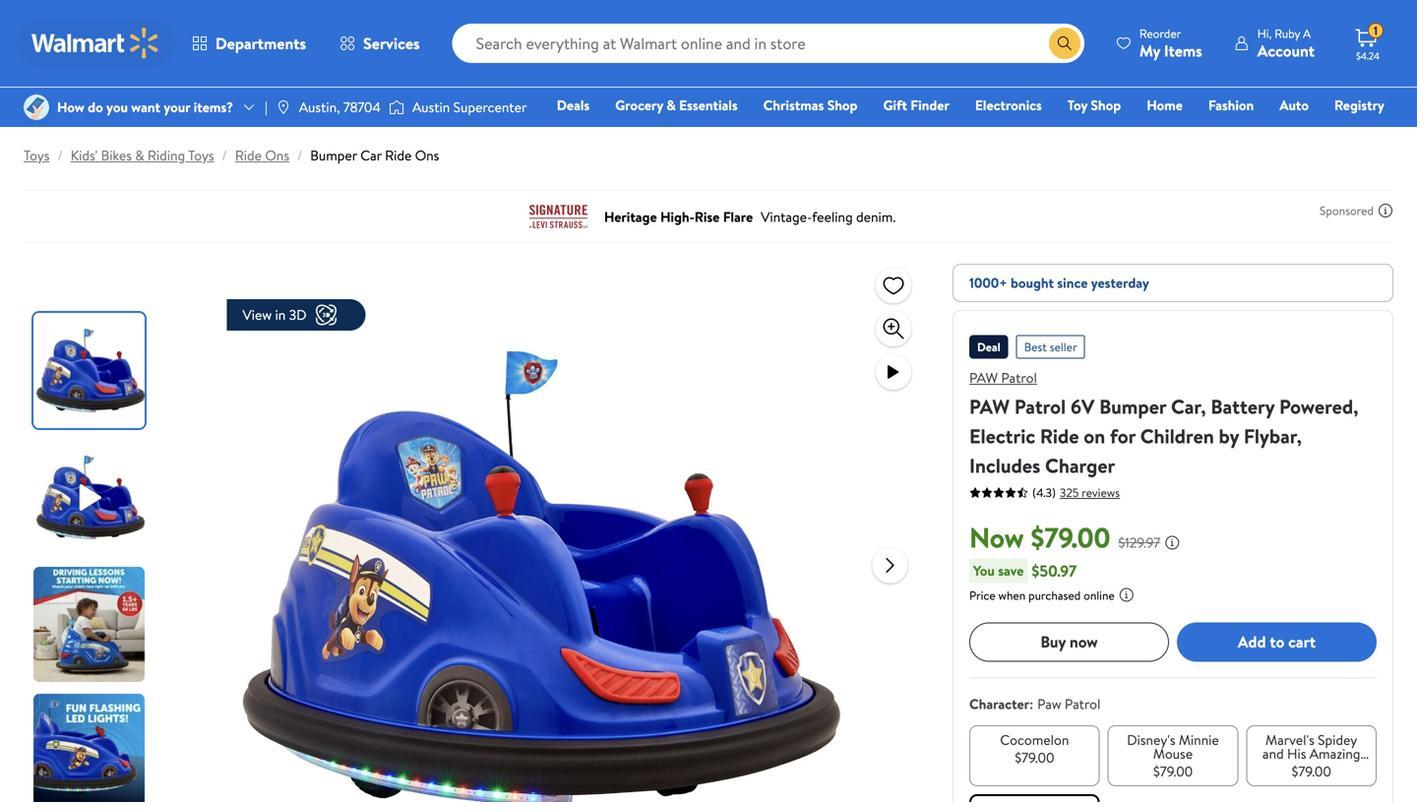 Task type: vqa. For each thing, say whether or not it's contained in the screenshot.
Add to Favorites list, PAW Patrol 6V Bumper Car, Battery Powered, Electric Ride on for Children by Flybar, Includes Charger icon
yes



Task type: describe. For each thing, give the bounding box(es) containing it.
paw patrol link
[[970, 368, 1037, 387]]

(4.3) 325 reviews
[[1033, 484, 1120, 501]]

finder
[[911, 95, 950, 115]]

for
[[1110, 422, 1136, 450]]

bumper car ride ons link
[[310, 146, 439, 165]]

2 ons from the left
[[415, 146, 439, 165]]

home
[[1147, 95, 1183, 115]]

6v
[[1071, 393, 1095, 420]]

add
[[1238, 631, 1267, 653]]

Search search field
[[452, 24, 1085, 63]]

grocery & essentials
[[615, 95, 738, 115]]

add to favorites list, paw patrol 6v bumper car, battery powered, electric ride on for children by flybar, includes charger image
[[882, 273, 906, 298]]

one debit link
[[1225, 122, 1310, 143]]

$79.00 inside disney's minnie mouse $79.00
[[1154, 762, 1193, 781]]

departments button
[[175, 20, 323, 67]]

registry link
[[1326, 95, 1394, 116]]

buy now
[[1041, 631, 1098, 653]]

account
[[1258, 40, 1315, 62]]

0 horizontal spatial ride
[[235, 146, 262, 165]]

price
[[970, 587, 996, 604]]

hi, ruby a account
[[1258, 25, 1315, 62]]

car,
[[1172, 393, 1207, 420]]

ride ons link
[[235, 146, 289, 165]]

amazing
[[1310, 744, 1361, 763]]

registry
[[1335, 95, 1385, 115]]

3d
[[289, 305, 307, 324]]

ad disclaimer and feedback for skylinedisplayad image
[[1378, 203, 1394, 219]]

by
[[1219, 422, 1240, 450]]

325
[[1060, 484, 1079, 501]]

now $79.00
[[970, 518, 1111, 557]]

christmas
[[764, 95, 824, 115]]

children
[[1141, 422, 1215, 450]]

paw patrol 6v bumper car, battery powered, electric ride on for children by flybar, includes charger - image 2 of 9 image
[[33, 440, 149, 555]]

toy
[[1068, 95, 1088, 115]]

essentials
[[679, 95, 738, 115]]

cocomelon $79.00
[[1001, 730, 1070, 767]]

view in 3d button
[[227, 299, 366, 331]]

price when purchased online
[[970, 587, 1115, 604]]

includes
[[970, 452, 1041, 479]]

reorder my items
[[1140, 25, 1203, 62]]

toy shop
[[1068, 95, 1122, 115]]

paw patrol 6v bumper car, battery powered, electric ride on for children by flybar, includes charger image
[[227, 264, 857, 802]]

bikes
[[101, 146, 132, 165]]

how
[[57, 97, 84, 117]]

reviews
[[1082, 484, 1120, 501]]

friends
[[1290, 758, 1334, 777]]

$129.97
[[1119, 533, 1161, 552]]

disney's minnie mouse $79.00
[[1127, 730, 1220, 781]]

shop for christmas shop
[[828, 95, 858, 115]]

2 / from the left
[[222, 146, 227, 165]]

$79.00 up $50.97
[[1031, 518, 1111, 557]]

kids' bikes & riding toys link
[[71, 146, 214, 165]]

$79.00 inside 'cocomelon $79.00'
[[1015, 748, 1055, 767]]

since
[[1058, 273, 1088, 292]]

1000+ bought since yesterday
[[970, 273, 1150, 292]]

patrol for paw
[[1015, 393, 1066, 420]]

1 horizontal spatial ride
[[385, 146, 412, 165]]

$79.00 down the marvel's
[[1292, 762, 1332, 781]]

battery
[[1211, 393, 1275, 420]]

1000+
[[970, 273, 1008, 292]]

you
[[106, 97, 128, 117]]

Walmart Site-Wide search field
[[452, 24, 1085, 63]]

a
[[1304, 25, 1311, 42]]

buy now button
[[970, 622, 1170, 662]]

christmas shop
[[764, 95, 858, 115]]

yesterday
[[1092, 273, 1150, 292]]

supercenter
[[453, 97, 527, 117]]

disney's
[[1127, 730, 1176, 749]]

bumper inside paw patrol paw patrol 6v bumper car, battery powered, electric ride on for children by flybar, includes charger
[[1100, 393, 1167, 420]]

$4.24
[[1357, 49, 1380, 63]]

spidey
[[1318, 730, 1358, 749]]

2 toys from the left
[[188, 146, 214, 165]]

you save $50.97
[[974, 560, 1077, 582]]

hi,
[[1258, 25, 1272, 42]]

bought
[[1011, 273, 1054, 292]]

paw patrol 6v bumper car, battery powered, electric ride on for children by flybar, includes charger - image 4 of 9 image
[[33, 694, 149, 802]]

car
[[361, 146, 382, 165]]

his
[[1288, 744, 1307, 763]]

best
[[1025, 339, 1047, 355]]

add to cart button
[[1177, 622, 1377, 662]]

 image for austin, 78704
[[275, 99, 291, 115]]

1 ons from the left
[[265, 146, 289, 165]]

:
[[1030, 694, 1034, 714]]

departments
[[216, 32, 306, 54]]

gift finder link
[[875, 95, 959, 116]]

austin supercenter
[[412, 97, 527, 117]]

cocomelon
[[1001, 730, 1070, 749]]

3 / from the left
[[297, 146, 303, 165]]

paw patrol 6v bumper car, battery powered, electric ride on for children by flybar, includes charger - image 3 of 9 image
[[33, 567, 149, 682]]

next media item image
[[879, 554, 902, 577]]

on
[[1084, 422, 1106, 450]]

patrol for paw
[[1065, 694, 1101, 714]]

home link
[[1138, 95, 1192, 116]]

0 vertical spatial bumper
[[310, 146, 357, 165]]

grocery
[[615, 95, 664, 115]]

toy shop link
[[1059, 95, 1130, 116]]

when
[[999, 587, 1026, 604]]



Task type: locate. For each thing, give the bounding box(es) containing it.
best seller
[[1025, 339, 1078, 355]]

character list
[[966, 721, 1381, 802]]

gift
[[884, 95, 908, 115]]

auto
[[1280, 95, 1309, 115]]

0 horizontal spatial shop
[[828, 95, 858, 115]]

reorder
[[1140, 25, 1182, 42]]

0 vertical spatial paw
[[970, 368, 998, 387]]

2 vertical spatial patrol
[[1065, 694, 1101, 714]]

&
[[667, 95, 676, 115], [135, 146, 144, 165]]

 image left how
[[24, 95, 49, 120]]

my
[[1140, 40, 1161, 62]]

now
[[970, 518, 1025, 557]]

ride left on
[[1041, 422, 1079, 450]]

gift finder
[[884, 95, 950, 115]]

to
[[1270, 631, 1285, 653]]

character
[[970, 694, 1030, 714]]

austin,
[[299, 97, 340, 117]]

paw down deal
[[970, 368, 998, 387]]

1 horizontal spatial  image
[[275, 99, 291, 115]]

0 horizontal spatial bumper
[[310, 146, 357, 165]]

electronics link
[[967, 95, 1051, 116]]

& right "bikes"
[[135, 146, 144, 165]]

0 vertical spatial &
[[667, 95, 676, 115]]

deals
[[557, 95, 590, 115]]

1 vertical spatial paw
[[970, 393, 1010, 420]]

1 / from the left
[[57, 146, 63, 165]]

1
[[1374, 22, 1378, 39]]

austin, 78704
[[299, 97, 381, 117]]

patrol right paw
[[1065, 694, 1101, 714]]

$79.00 down disney's
[[1154, 762, 1193, 781]]

view in 3d
[[243, 305, 307, 324]]

view
[[243, 305, 272, 324]]

1 horizontal spatial shop
[[1091, 95, 1122, 115]]

toys right riding at the top left
[[188, 146, 214, 165]]

ons down "austin"
[[415, 146, 439, 165]]

walmart image
[[32, 28, 159, 59]]

walmart+
[[1326, 123, 1385, 142]]

1 horizontal spatial &
[[667, 95, 676, 115]]

list item inside character list
[[966, 790, 1104, 802]]

paw down 'paw patrol' link
[[970, 393, 1010, 420]]

1 paw from the top
[[970, 368, 998, 387]]

how do you want your items?
[[57, 97, 233, 117]]

325 reviews link
[[1056, 484, 1120, 501]]

toys
[[24, 146, 50, 165], [188, 146, 214, 165]]

services
[[363, 32, 420, 54]]

ride right riding at the top left
[[235, 146, 262, 165]]

search icon image
[[1057, 35, 1073, 51]]

deal
[[978, 339, 1001, 355]]

electronics
[[975, 95, 1042, 115]]

austin
[[412, 97, 450, 117]]

2 paw from the top
[[970, 393, 1010, 420]]

toys link
[[24, 146, 50, 165]]

your
[[164, 97, 190, 117]]

1 horizontal spatial bumper
[[1100, 393, 1167, 420]]

$79.00
[[1031, 518, 1111, 557], [1015, 748, 1055, 767], [1154, 762, 1193, 781], [1292, 762, 1332, 781]]

1 horizontal spatial ons
[[415, 146, 439, 165]]

0 horizontal spatial &
[[135, 146, 144, 165]]

1 toys from the left
[[24, 146, 50, 165]]

(4.3)
[[1033, 484, 1056, 501]]

0 vertical spatial patrol
[[1002, 368, 1037, 387]]

flybar,
[[1244, 422, 1302, 450]]

 image right '78704'
[[389, 97, 405, 117]]

 image
[[24, 95, 49, 120], [389, 97, 405, 117], [275, 99, 291, 115]]

character : paw patrol
[[970, 694, 1101, 714]]

shop right "toy" at the right top of page
[[1091, 95, 1122, 115]]

paw
[[970, 368, 998, 387], [970, 393, 1010, 420]]

services button
[[323, 20, 437, 67]]

shop right the christmas
[[828, 95, 858, 115]]

ride
[[235, 146, 262, 165], [385, 146, 412, 165], [1041, 422, 1079, 450]]

1 vertical spatial bumper
[[1100, 393, 1167, 420]]

items
[[1165, 40, 1203, 62]]

0 horizontal spatial ons
[[265, 146, 289, 165]]

1 shop from the left
[[828, 95, 858, 115]]

1 vertical spatial &
[[135, 146, 144, 165]]

$79.00 down character : paw patrol
[[1015, 748, 1055, 767]]

 image for how do you want your items?
[[24, 95, 49, 120]]

save
[[998, 561, 1024, 580]]

paw
[[1038, 694, 1062, 714]]

1 horizontal spatial /
[[222, 146, 227, 165]]

0 horizontal spatial /
[[57, 146, 63, 165]]

ruby
[[1275, 25, 1301, 42]]

one
[[1234, 123, 1264, 142]]

charger
[[1046, 452, 1116, 479]]

add to cart
[[1238, 631, 1316, 653]]

0 horizontal spatial toys
[[24, 146, 50, 165]]

/ right ride ons link at the left top of the page
[[297, 146, 303, 165]]

patrol left 6v
[[1015, 393, 1066, 420]]

online
[[1084, 587, 1115, 604]]

debit
[[1267, 123, 1301, 142]]

2 horizontal spatial ride
[[1041, 422, 1079, 450]]

 image right '|'
[[275, 99, 291, 115]]

registry one debit
[[1234, 95, 1385, 142]]

ride right car
[[385, 146, 412, 165]]

powered,
[[1280, 393, 1359, 420]]

0 horizontal spatial  image
[[24, 95, 49, 120]]

/ left ride ons link at the left top of the page
[[222, 146, 227, 165]]

marvel's
[[1266, 730, 1315, 749]]

now
[[1070, 631, 1098, 653]]

grocery & essentials link
[[607, 95, 747, 116]]

legal information image
[[1119, 587, 1135, 603]]

paw patrol 6v bumper car, battery powered, electric ride on for children by flybar, includes charger - image 1 of 9 image
[[33, 313, 149, 428]]

do
[[88, 97, 103, 117]]

ride inside paw patrol paw patrol 6v bumper car, battery powered, electric ride on for children by flybar, includes charger
[[1041, 422, 1079, 450]]

1 horizontal spatial toys
[[188, 146, 214, 165]]

ons down '|'
[[265, 146, 289, 165]]

walmart+ link
[[1318, 122, 1394, 143]]

patrol down best
[[1002, 368, 1037, 387]]

and
[[1263, 744, 1284, 763]]

2 horizontal spatial  image
[[389, 97, 405, 117]]

& right grocery
[[667, 95, 676, 115]]

deals link
[[548, 95, 599, 116]]

shop for toy shop
[[1091, 95, 1122, 115]]

seller
[[1050, 339, 1078, 355]]

electric
[[970, 422, 1036, 450]]

2 shop from the left
[[1091, 95, 1122, 115]]

zoom image modal image
[[882, 317, 906, 341]]

fashion link
[[1200, 95, 1263, 116]]

list item
[[966, 790, 1104, 802]]

/ right toys link
[[57, 146, 63, 165]]

bumper left car
[[310, 146, 357, 165]]

view video image
[[882, 360, 906, 384]]

you
[[974, 561, 995, 580]]

bumper up for
[[1100, 393, 1167, 420]]

riding
[[148, 146, 185, 165]]

2 horizontal spatial /
[[297, 146, 303, 165]]

patrol
[[1002, 368, 1037, 387], [1015, 393, 1066, 420], [1065, 694, 1101, 714]]

mouse
[[1154, 744, 1193, 763]]

kids'
[[71, 146, 98, 165]]

sponsored
[[1320, 202, 1374, 219]]

toys left 'kids''
[[24, 146, 50, 165]]

fashion
[[1209, 95, 1255, 115]]

1 vertical spatial patrol
[[1015, 393, 1066, 420]]

learn more about strikethrough prices image
[[1165, 535, 1181, 551]]

 image for austin supercenter
[[389, 97, 405, 117]]



